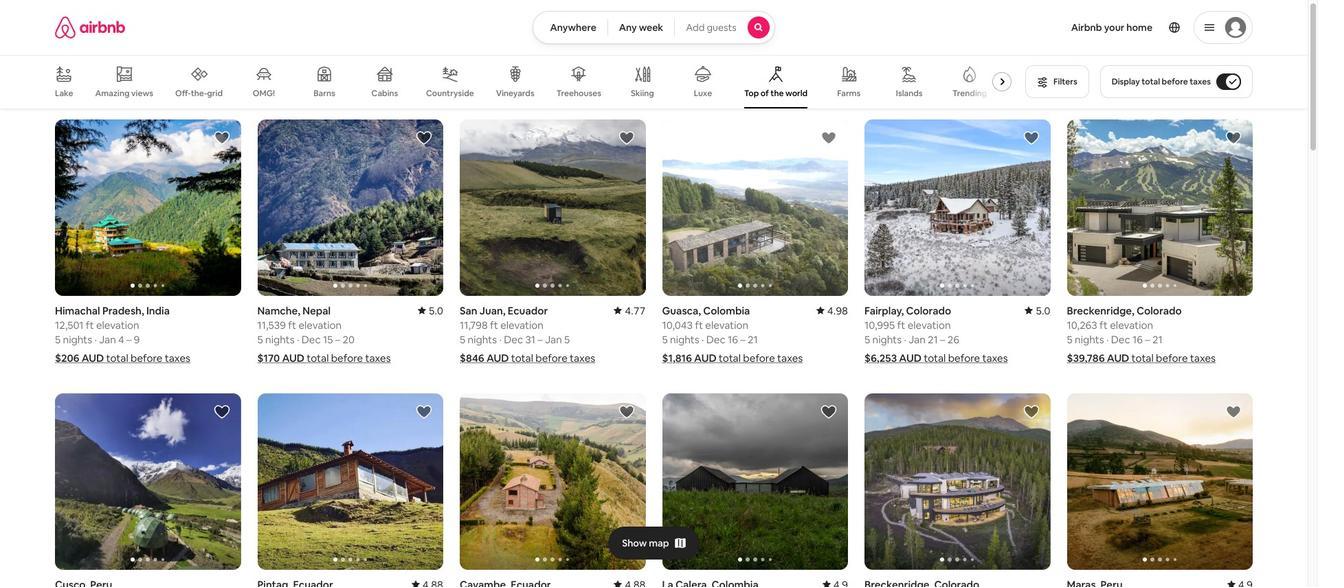 Task type: describe. For each thing, give the bounding box(es) containing it.
– inside himachal pradesh, india 12,501 ft elevation 5 nights · jan 4 – 9 $206 aud total before taxes
[[127, 333, 132, 347]]

skiing
[[631, 88, 654, 99]]

ft for 10,043
[[695, 319, 703, 332]]

dec inside san juan, ecuador 11,798 ft elevation 5 nights · dec 31 – jan 5 $846 aud total before taxes
[[504, 333, 523, 347]]

week
[[639, 21, 664, 34]]

vineyards
[[496, 88, 535, 99]]

ft inside san juan, ecuador 11,798 ft elevation 5 nights · dec 31 – jan 5 $846 aud total before taxes
[[490, 319, 498, 332]]

$39,786 aud
[[1068, 352, 1130, 365]]

filters
[[1054, 76, 1078, 87]]

off-the-grid
[[175, 88, 223, 99]]

fairplay, colorado 10,995 ft elevation 5 nights · jan 21 – 26 $6,253 aud total before taxes
[[865, 305, 1008, 365]]

ft for 11,539
[[288, 319, 296, 332]]

add to wishlist: fairplay, colorado image
[[1024, 130, 1040, 146]]

off-
[[175, 88, 191, 99]]

5.0 for namche, nepal 11,539 ft elevation 5 nights · dec 15 – 20 $170 aud total before taxes
[[429, 305, 444, 318]]

elevation for 10,043
[[706, 319, 749, 332]]

grid
[[207, 88, 223, 99]]

taxes inside fairplay, colorado 10,995 ft elevation 5 nights · jan 21 – 26 $6,253 aud total before taxes
[[983, 352, 1008, 365]]

ft for 10,263
[[1100, 319, 1108, 332]]

elevation inside himachal pradesh, india 12,501 ft elevation 5 nights · jan 4 – 9 $206 aud total before taxes
[[96, 319, 139, 332]]

add to wishlist: maras, peru image
[[1226, 404, 1243, 421]]

before inside namche, nepal 11,539 ft elevation 5 nights · dec 15 – 20 $170 aud total before taxes
[[331, 352, 363, 365]]

taxes inside "breckenridge, colorado 10,263 ft elevation 5 nights · dec 16 – 21 $39,786 aud total before taxes"
[[1191, 352, 1216, 365]]

before inside "breckenridge, colorado 10,263 ft elevation 5 nights · dec 16 – 21 $39,786 aud total before taxes"
[[1157, 352, 1189, 365]]

any week button
[[608, 11, 675, 44]]

nepal
[[303, 305, 331, 318]]

4 5 from the left
[[565, 333, 570, 347]]

himachal
[[55, 305, 100, 318]]

islands
[[897, 88, 923, 99]]

top
[[745, 88, 759, 99]]

· for 10,995
[[904, 333, 907, 347]]

5.0 out of 5 average rating image
[[1025, 305, 1051, 318]]

· inside himachal pradesh, india 12,501 ft elevation 5 nights · jan 4 – 9 $206 aud total before taxes
[[94, 333, 97, 347]]

taxes inside himachal pradesh, india 12,501 ft elevation 5 nights · jan 4 – 9 $206 aud total before taxes
[[165, 352, 190, 365]]

add to wishlist: cayambe, ecuador image
[[619, 404, 635, 421]]

dec for $1,816 aud
[[707, 333, 726, 347]]

of
[[761, 88, 769, 99]]

$846 aud
[[460, 352, 509, 365]]

– for 10,043
[[741, 333, 746, 347]]

any
[[619, 21, 637, 34]]

airbnb your home
[[1072, 21, 1153, 34]]

9
[[134, 333, 140, 347]]

lake
[[55, 88, 73, 99]]

countryside
[[426, 88, 474, 99]]

5 inside namche, nepal 11,539 ft elevation 5 nights · dec 15 – 20 $170 aud total before taxes
[[258, 333, 263, 347]]

guasca,
[[663, 305, 701, 318]]

breckenridge, colorado 10,263 ft elevation 5 nights · dec 16 – 21 $39,786 aud total before taxes
[[1068, 305, 1216, 365]]

4.88 out of 5 average rating image
[[614, 579, 646, 588]]

none search field containing anywhere
[[533, 11, 775, 44]]

– for 11,539
[[335, 333, 340, 347]]

12,501
[[55, 319, 83, 332]]

10,995
[[865, 319, 895, 332]]

guests
[[707, 21, 737, 34]]

display total before taxes
[[1112, 76, 1212, 87]]

add to wishlist: la calera, colombia image
[[821, 404, 838, 421]]

display
[[1112, 76, 1141, 87]]

elevation for 10,995
[[908, 319, 951, 332]]

– for 10,995
[[941, 333, 946, 347]]

show
[[622, 538, 647, 550]]

$6,253 aud
[[865, 352, 922, 365]]

elevation for 10,263
[[1111, 319, 1154, 332]]

show map
[[622, 538, 670, 550]]

before inside fairplay, colorado 10,995 ft elevation 5 nights · jan 21 – 26 $6,253 aud total before taxes
[[949, 352, 981, 365]]

4.77
[[625, 305, 646, 318]]

total inside namche, nepal 11,539 ft elevation 5 nights · dec 15 – 20 $170 aud total before taxes
[[307, 352, 329, 365]]

total inside san juan, ecuador 11,798 ft elevation 5 nights · dec 31 – jan 5 $846 aud total before taxes
[[511, 352, 534, 365]]

add to wishlist: guasca, colombia image
[[821, 130, 838, 146]]

india
[[146, 305, 170, 318]]

jan inside san juan, ecuador 11,798 ft elevation 5 nights · dec 31 – jan 5 $846 aud total before taxes
[[545, 333, 562, 347]]

taxes inside namche, nepal 11,539 ft elevation 5 nights · dec 15 – 20 $170 aud total before taxes
[[365, 352, 391, 365]]

fairplay,
[[865, 305, 904, 318]]

any week
[[619, 21, 664, 34]]

0 vertical spatial add to wishlist: breckenridge, colorado image
[[1226, 130, 1243, 146]]

before inside san juan, ecuador 11,798 ft elevation 5 nights · dec 31 – jan 5 $846 aud total before taxes
[[536, 352, 568, 365]]

namche, nepal 11,539 ft elevation 5 nights · dec 15 – 20 $170 aud total before taxes
[[258, 305, 391, 365]]

san juan, ecuador 11,798 ft elevation 5 nights · dec 31 – jan 5 $846 aud total before taxes
[[460, 305, 596, 365]]

dec for $170 aud
[[302, 333, 321, 347]]

juan,
[[480, 305, 506, 318]]

amazing
[[95, 88, 130, 99]]

total inside guasca, colombia 10,043 ft elevation 5 nights · dec 16 – 21 $1,816 aud total before taxes
[[719, 352, 741, 365]]

4
[[118, 333, 124, 347]]

$1,816 aud
[[663, 352, 717, 365]]

add to wishlist: namche, nepal image
[[416, 130, 433, 146]]

himachal pradesh, india 12,501 ft elevation 5 nights · jan 4 – 9 $206 aud total before taxes
[[55, 305, 190, 365]]

11,539
[[258, 319, 286, 332]]

add guests
[[686, 21, 737, 34]]

15
[[323, 333, 333, 347]]

ecuador
[[508, 305, 548, 318]]

– for 10,263
[[1146, 333, 1151, 347]]

add guests button
[[675, 11, 775, 44]]

20
[[343, 333, 355, 347]]

4.98
[[828, 305, 849, 318]]

nights for 10,043
[[670, 333, 700, 347]]

26
[[948, 333, 960, 347]]

before inside guasca, colombia 10,043 ft elevation 5 nights · dec 16 – 21 $1,816 aud total before taxes
[[744, 352, 775, 365]]

5 inside himachal pradesh, india 12,501 ft elevation 5 nights · jan 4 – 9 $206 aud total before taxes
[[55, 333, 61, 347]]

5.0 out of 5 average rating image
[[418, 305, 444, 318]]

barns
[[314, 88, 335, 99]]

4.88 out of 5 average rating image
[[412, 579, 444, 588]]

colorado for 21
[[907, 305, 952, 318]]

31
[[526, 333, 536, 347]]

10,263
[[1068, 319, 1098, 332]]

5 inside "breckenridge, colorado 10,263 ft elevation 5 nights · dec 16 – 21 $39,786 aud total before taxes"
[[1068, 333, 1073, 347]]

colorado for 16
[[1137, 305, 1182, 318]]

total inside "breckenridge, colorado 10,263 ft elevation 5 nights · dec 16 – 21 $39,786 aud total before taxes"
[[1132, 352, 1154, 365]]

5 inside guasca, colombia 10,043 ft elevation 5 nights · dec 16 – 21 $1,816 aud total before taxes
[[663, 333, 668, 347]]

10,043
[[663, 319, 693, 332]]

21 inside fairplay, colorado 10,995 ft elevation 5 nights · jan 21 – 26 $6,253 aud total before taxes
[[928, 333, 938, 347]]

jan inside fairplay, colorado 10,995 ft elevation 5 nights · jan 21 – 26 $6,253 aud total before taxes
[[909, 333, 926, 347]]

luxe
[[694, 88, 713, 99]]

before inside himachal pradesh, india 12,501 ft elevation 5 nights · jan 4 – 9 $206 aud total before taxes
[[131, 352, 163, 365]]

$170 aud
[[258, 352, 305, 365]]

· inside san juan, ecuador 11,798 ft elevation 5 nights · dec 31 – jan 5 $846 aud total before taxes
[[499, 333, 502, 347]]



Task type: locate. For each thing, give the bounding box(es) containing it.
add
[[686, 21, 705, 34]]

elevation
[[96, 319, 139, 332], [299, 319, 342, 332], [501, 319, 544, 332], [706, 319, 749, 332], [908, 319, 951, 332], [1111, 319, 1154, 332]]

anywhere button
[[533, 11, 608, 44]]

4.77 out of 5 average rating image
[[614, 305, 646, 318]]

5
[[55, 333, 61, 347], [258, 333, 263, 347], [460, 333, 466, 347], [565, 333, 570, 347], [663, 333, 668, 347], [865, 333, 871, 347], [1068, 333, 1073, 347]]

treehouses
[[557, 88, 602, 99]]

dec
[[302, 333, 321, 347], [504, 333, 523, 347], [707, 333, 726, 347], [1112, 333, 1131, 347]]

trending
[[953, 88, 988, 99]]

cabins
[[372, 88, 398, 99]]

3 – from the left
[[538, 333, 543, 347]]

total right "$6,253 aud"
[[924, 352, 946, 365]]

nights inside himachal pradesh, india 12,501 ft elevation 5 nights · jan 4 – 9 $206 aud total before taxes
[[63, 333, 92, 347]]

taxes inside san juan, ecuador 11,798 ft elevation 5 nights · dec 31 – jan 5 $846 aud total before taxes
[[570, 352, 596, 365]]

· up $170 aud
[[297, 333, 299, 347]]

ft inside fairplay, colorado 10,995 ft elevation 5 nights · jan 21 – 26 $6,253 aud total before taxes
[[898, 319, 906, 332]]

total down 4
[[106, 352, 128, 365]]

the
[[771, 88, 784, 99]]

dec for $39,786 aud
[[1112, 333, 1131, 347]]

3 5 from the left
[[460, 333, 466, 347]]

6 5 from the left
[[865, 333, 871, 347]]

ft inside himachal pradesh, india 12,501 ft elevation 5 nights · jan 4 – 9 $206 aud total before taxes
[[86, 319, 94, 332]]

ft down breckenridge,
[[1100, 319, 1108, 332]]

1 ft from the left
[[86, 319, 94, 332]]

16 for $1,816 aud
[[728, 333, 738, 347]]

nights for 11,539
[[265, 333, 295, 347]]

16 inside "breckenridge, colorado 10,263 ft elevation 5 nights · dec 16 – 21 $39,786 aud total before taxes"
[[1133, 333, 1143, 347]]

2 jan from the left
[[545, 333, 562, 347]]

2 horizontal spatial jan
[[909, 333, 926, 347]]

5 nights from the left
[[873, 333, 902, 347]]

–
[[127, 333, 132, 347], [335, 333, 340, 347], [538, 333, 543, 347], [741, 333, 746, 347], [941, 333, 946, 347], [1146, 333, 1151, 347]]

total inside himachal pradesh, india 12,501 ft elevation 5 nights · jan 4 – 9 $206 aud total before taxes
[[106, 352, 128, 365]]

farms
[[838, 88, 861, 99]]

0 horizontal spatial colorado
[[907, 305, 952, 318]]

1 horizontal spatial colorado
[[1137, 305, 1182, 318]]

5 down 10,043
[[663, 333, 668, 347]]

dec left 31
[[504, 333, 523, 347]]

namche,
[[258, 305, 301, 318]]

1 – from the left
[[127, 333, 132, 347]]

2 4.9 out of 5 average rating image from the left
[[1228, 579, 1254, 588]]

3 nights from the left
[[468, 333, 497, 347]]

elevation down breckenridge,
[[1111, 319, 1154, 332]]

dec inside "breckenridge, colorado 10,263 ft elevation 5 nights · dec 16 – 21 $39,786 aud total before taxes"
[[1112, 333, 1131, 347]]

total right $39,786 aud
[[1132, 352, 1154, 365]]

· up $846 aud
[[499, 333, 502, 347]]

6 ft from the left
[[1100, 319, 1108, 332]]

total inside fairplay, colorado 10,995 ft elevation 5 nights · jan 21 – 26 $6,253 aud total before taxes
[[924, 352, 946, 365]]

colorado inside "breckenridge, colorado 10,263 ft elevation 5 nights · dec 16 – 21 $39,786 aud total before taxes"
[[1137, 305, 1182, 318]]

1 16 from the left
[[728, 333, 738, 347]]

None search field
[[533, 11, 775, 44]]

· inside "breckenridge, colorado 10,263 ft elevation 5 nights · dec 16 – 21 $39,786 aud total before taxes"
[[1107, 333, 1109, 347]]

1 4.9 out of 5 average rating image from the left
[[823, 579, 849, 588]]

3 dec from the left
[[707, 333, 726, 347]]

nights for 10,995
[[873, 333, 902, 347]]

colorado right breckenridge,
[[1137, 305, 1182, 318]]

5 elevation from the left
[[908, 319, 951, 332]]

· inside namche, nepal 11,539 ft elevation 5 nights · dec 15 – 20 $170 aud total before taxes
[[297, 333, 299, 347]]

3 21 from the left
[[1153, 333, 1163, 347]]

home
[[1127, 21, 1153, 34]]

filters button
[[1026, 65, 1090, 98]]

2 · from the left
[[297, 333, 299, 347]]

2 21 from the left
[[928, 333, 938, 347]]

add to wishlist: san juan, ecuador image
[[619, 130, 635, 146]]

2 dec from the left
[[504, 333, 523, 347]]

1 · from the left
[[94, 333, 97, 347]]

nights
[[63, 333, 92, 347], [265, 333, 295, 347], [468, 333, 497, 347], [670, 333, 700, 347], [873, 333, 902, 347], [1075, 333, 1105, 347]]

elevation up 26
[[908, 319, 951, 332]]

4 – from the left
[[741, 333, 746, 347]]

– inside fairplay, colorado 10,995 ft elevation 5 nights · jan 21 – 26 $6,253 aud total before taxes
[[941, 333, 946, 347]]

· up "$6,253 aud"
[[904, 333, 907, 347]]

· up "$1,816 aud"
[[702, 333, 704, 347]]

– inside san juan, ecuador 11,798 ft elevation 5 nights · dec 31 – jan 5 $846 aud total before taxes
[[538, 333, 543, 347]]

3 · from the left
[[499, 333, 502, 347]]

2 16 from the left
[[1133, 333, 1143, 347]]

ft inside "breckenridge, colorado 10,263 ft elevation 5 nights · dec 16 – 21 $39,786 aud total before taxes"
[[1100, 319, 1108, 332]]

jan left 4
[[99, 333, 116, 347]]

ft
[[86, 319, 94, 332], [288, 319, 296, 332], [490, 319, 498, 332], [695, 319, 703, 332], [898, 319, 906, 332], [1100, 319, 1108, 332]]

ft inside namche, nepal 11,539 ft elevation 5 nights · dec 15 – 20 $170 aud total before taxes
[[288, 319, 296, 332]]

21 inside guasca, colombia 10,043 ft elevation 5 nights · dec 16 – 21 $1,816 aud total before taxes
[[748, 333, 758, 347]]

21 for $1,816 aud
[[748, 333, 758, 347]]

colorado
[[907, 305, 952, 318], [1137, 305, 1182, 318]]

nights inside fairplay, colorado 10,995 ft elevation 5 nights · jan 21 – 26 $6,253 aud total before taxes
[[873, 333, 902, 347]]

add to wishlist: breckenridge, colorado image
[[1226, 130, 1243, 146], [1024, 404, 1040, 421]]

elevation inside san juan, ecuador 11,798 ft elevation 5 nights · dec 31 – jan 5 $846 aud total before taxes
[[501, 319, 544, 332]]

jan right 31
[[545, 333, 562, 347]]

1 dec from the left
[[302, 333, 321, 347]]

nights down 10,043
[[670, 333, 700, 347]]

1 horizontal spatial 16
[[1133, 333, 1143, 347]]

· for 10,263
[[1107, 333, 1109, 347]]

· up $206 aud
[[94, 333, 97, 347]]

elevation down ecuador
[[501, 319, 544, 332]]

2 5 from the left
[[258, 333, 263, 347]]

3 elevation from the left
[[501, 319, 544, 332]]

· for 10,043
[[702, 333, 704, 347]]

5 5 from the left
[[663, 333, 668, 347]]

jan up "$6,253 aud"
[[909, 333, 926, 347]]

elevation inside fairplay, colorado 10,995 ft elevation 5 nights · jan 21 – 26 $6,253 aud total before taxes
[[908, 319, 951, 332]]

total right "$1,816 aud"
[[719, 352, 741, 365]]

1 horizontal spatial 4.9 out of 5 average rating image
[[1228, 579, 1254, 588]]

elevation inside namche, nepal 11,539 ft elevation 5 nights · dec 15 – 20 $170 aud total before taxes
[[299, 319, 342, 332]]

$206 aud
[[55, 352, 104, 365]]

2 – from the left
[[335, 333, 340, 347]]

colorado up 26
[[907, 305, 952, 318]]

elevation inside guasca, colombia 10,043 ft elevation 5 nights · dec 16 – 21 $1,816 aud total before taxes
[[706, 319, 749, 332]]

elevation down nepal in the bottom of the page
[[299, 319, 342, 332]]

total down 15
[[307, 352, 329, 365]]

your
[[1105, 21, 1125, 34]]

5 down 11,539
[[258, 333, 263, 347]]

– inside "breckenridge, colorado 10,263 ft elevation 5 nights · dec 16 – 21 $39,786 aud total before taxes"
[[1146, 333, 1151, 347]]

elevation inside "breckenridge, colorado 10,263 ft elevation 5 nights · dec 16 – 21 $39,786 aud total before taxes"
[[1111, 319, 1154, 332]]

4 ft from the left
[[695, 319, 703, 332]]

6 · from the left
[[1107, 333, 1109, 347]]

nights inside san juan, ecuador 11,798 ft elevation 5 nights · dec 31 – jan 5 $846 aud total before taxes
[[468, 333, 497, 347]]

16 down breckenridge,
[[1133, 333, 1143, 347]]

nights down 11,539
[[265, 333, 295, 347]]

– inside guasca, colombia 10,043 ft elevation 5 nights · dec 16 – 21 $1,816 aud total before taxes
[[741, 333, 746, 347]]

2 colorado from the left
[[1137, 305, 1182, 318]]

0 horizontal spatial 16
[[728, 333, 738, 347]]

1 colorado from the left
[[907, 305, 952, 318]]

4 elevation from the left
[[706, 319, 749, 332]]

elevation for 11,539
[[299, 319, 342, 332]]

dec up $39,786 aud
[[1112, 333, 1131, 347]]

group
[[55, 55, 1018, 109], [55, 120, 241, 296], [258, 120, 444, 296], [460, 120, 646, 296], [663, 120, 849, 296], [865, 120, 1051, 296], [1068, 120, 1254, 296], [55, 394, 241, 571], [258, 394, 444, 571], [460, 394, 646, 571], [663, 394, 849, 571], [865, 394, 1051, 571], [1068, 394, 1254, 571]]

1 horizontal spatial 5.0
[[1036, 305, 1051, 318]]

nights inside namche, nepal 11,539 ft elevation 5 nights · dec 15 – 20 $170 aud total before taxes
[[265, 333, 295, 347]]

4 nights from the left
[[670, 333, 700, 347]]

2 5.0 from the left
[[1036, 305, 1051, 318]]

5 down 10,263
[[1068, 333, 1073, 347]]

· up $39,786 aud
[[1107, 333, 1109, 347]]

nights down 12,501 at bottom left
[[63, 333, 92, 347]]

16 inside guasca, colombia 10,043 ft elevation 5 nights · dec 16 – 21 $1,816 aud total before taxes
[[728, 333, 738, 347]]

6 – from the left
[[1146, 333, 1151, 347]]

2 nights from the left
[[265, 333, 295, 347]]

5 · from the left
[[904, 333, 907, 347]]

5 – from the left
[[941, 333, 946, 347]]

total right display
[[1142, 76, 1161, 87]]

colorado inside fairplay, colorado 10,995 ft elevation 5 nights · jan 21 – 26 $6,253 aud total before taxes
[[907, 305, 952, 318]]

2 ft from the left
[[288, 319, 296, 332]]

airbnb your home link
[[1064, 13, 1161, 42]]

0 horizontal spatial add to wishlist: breckenridge, colorado image
[[1024, 404, 1040, 421]]

4 dec from the left
[[1112, 333, 1131, 347]]

anywhere
[[550, 21, 597, 34]]

5 right 31
[[565, 333, 570, 347]]

5 ft from the left
[[898, 319, 906, 332]]

5 down 12,501 at bottom left
[[55, 333, 61, 347]]

1 horizontal spatial 21
[[928, 333, 938, 347]]

map
[[649, 538, 670, 550]]

1 5 from the left
[[55, 333, 61, 347]]

total down 31
[[511, 352, 534, 365]]

ft for 10,995
[[898, 319, 906, 332]]

nights down the 11,798
[[468, 333, 497, 347]]

add to wishlist: pintag, ecuador image
[[416, 404, 433, 421]]

elevation up 4
[[96, 319, 139, 332]]

21 for $39,786 aud
[[1153, 333, 1163, 347]]

5.0 left breckenridge,
[[1036, 305, 1051, 318]]

2 elevation from the left
[[299, 319, 342, 332]]

3 ft from the left
[[490, 319, 498, 332]]

dec inside guasca, colombia 10,043 ft elevation 5 nights · dec 16 – 21 $1,816 aud total before taxes
[[707, 333, 726, 347]]

1 21 from the left
[[748, 333, 758, 347]]

1 jan from the left
[[99, 333, 116, 347]]

11,798
[[460, 319, 488, 332]]

before
[[1162, 76, 1189, 87], [131, 352, 163, 365], [331, 352, 363, 365], [536, 352, 568, 365], [744, 352, 775, 365], [949, 352, 981, 365], [1157, 352, 1189, 365]]

ft right 10,995 on the right bottom
[[898, 319, 906, 332]]

5 down 10,995 on the right bottom
[[865, 333, 871, 347]]

airbnb
[[1072, 21, 1103, 34]]

· inside guasca, colombia 10,043 ft elevation 5 nights · dec 16 – 21 $1,816 aud total before taxes
[[702, 333, 704, 347]]

0 horizontal spatial 21
[[748, 333, 758, 347]]

nights down 10,263
[[1075, 333, 1105, 347]]

the-
[[191, 88, 207, 99]]

ft down namche,
[[288, 319, 296, 332]]

·
[[94, 333, 97, 347], [297, 333, 299, 347], [499, 333, 502, 347], [702, 333, 704, 347], [904, 333, 907, 347], [1107, 333, 1109, 347]]

group containing amazing views
[[55, 55, 1018, 109]]

colombia
[[704, 305, 750, 318]]

dec down the colombia
[[707, 333, 726, 347]]

5.0 left san
[[429, 305, 444, 318]]

1 nights from the left
[[63, 333, 92, 347]]

jan inside himachal pradesh, india 12,501 ft elevation 5 nights · jan 4 – 9 $206 aud total before taxes
[[99, 333, 116, 347]]

total
[[1142, 76, 1161, 87], [106, 352, 128, 365], [307, 352, 329, 365], [511, 352, 534, 365], [719, 352, 741, 365], [924, 352, 946, 365], [1132, 352, 1154, 365]]

0 horizontal spatial 5.0
[[429, 305, 444, 318]]

taxes inside guasca, colombia 10,043 ft elevation 5 nights · dec 16 – 21 $1,816 aud total before taxes
[[778, 352, 803, 365]]

6 elevation from the left
[[1111, 319, 1154, 332]]

pradesh,
[[102, 305, 144, 318]]

add to wishlist: cusco, peru image
[[214, 404, 230, 421]]

4.9 out of 5 average rating image for add to wishlist: la calera, colombia icon
[[823, 579, 849, 588]]

4 · from the left
[[702, 333, 704, 347]]

1 horizontal spatial jan
[[545, 333, 562, 347]]

1 horizontal spatial add to wishlist: breckenridge, colorado image
[[1226, 130, 1243, 146]]

1 vertical spatial add to wishlist: breckenridge, colorado image
[[1024, 404, 1040, 421]]

4.9 out of 5 average rating image for add to wishlist: maras, peru image
[[1228, 579, 1254, 588]]

21 inside "breckenridge, colorado 10,263 ft elevation 5 nights · dec 16 – 21 $39,786 aud total before taxes"
[[1153, 333, 1163, 347]]

0 horizontal spatial jan
[[99, 333, 116, 347]]

world
[[786, 88, 808, 99]]

· for 11,539
[[297, 333, 299, 347]]

dec left 15
[[302, 333, 321, 347]]

add to wishlist: himachal pradesh, india image
[[214, 130, 230, 146]]

nights inside guasca, colombia 10,043 ft elevation 5 nights · dec 16 – 21 $1,816 aud total before taxes
[[670, 333, 700, 347]]

5 inside fairplay, colorado 10,995 ft elevation 5 nights · jan 21 – 26 $6,253 aud total before taxes
[[865, 333, 871, 347]]

16 down the colombia
[[728, 333, 738, 347]]

guasca, colombia 10,043 ft elevation 5 nights · dec 16 – 21 $1,816 aud total before taxes
[[663, 305, 803, 365]]

5.0 for fairplay, colorado 10,995 ft elevation 5 nights · jan 21 – 26 $6,253 aud total before taxes
[[1036, 305, 1051, 318]]

taxes
[[1190, 76, 1212, 87], [165, 352, 190, 365], [365, 352, 391, 365], [570, 352, 596, 365], [778, 352, 803, 365], [983, 352, 1008, 365], [1191, 352, 1216, 365]]

16 for $39,786 aud
[[1133, 333, 1143, 347]]

jan
[[99, 333, 116, 347], [545, 333, 562, 347], [909, 333, 926, 347]]

show map button
[[609, 527, 700, 560]]

6 nights from the left
[[1075, 333, 1105, 347]]

ft down himachal
[[86, 319, 94, 332]]

21
[[748, 333, 758, 347], [928, 333, 938, 347], [1153, 333, 1163, 347]]

5.0
[[429, 305, 444, 318], [1036, 305, 1051, 318]]

4.98 out of 5 average rating image
[[817, 305, 849, 318]]

omg!
[[253, 88, 275, 99]]

4.9 out of 5 average rating image
[[823, 579, 849, 588], [1228, 579, 1254, 588]]

breckenridge,
[[1068, 305, 1135, 318]]

amazing views
[[95, 88, 153, 99]]

top of the world
[[745, 88, 808, 99]]

0 horizontal spatial 4.9 out of 5 average rating image
[[823, 579, 849, 588]]

nights down 10,995 on the right bottom
[[873, 333, 902, 347]]

– inside namche, nepal 11,539 ft elevation 5 nights · dec 15 – 20 $170 aud total before taxes
[[335, 333, 340, 347]]

nights for 10,263
[[1075, 333, 1105, 347]]

san
[[460, 305, 478, 318]]

ft inside guasca, colombia 10,043 ft elevation 5 nights · dec 16 – 21 $1,816 aud total before taxes
[[695, 319, 703, 332]]

views
[[131, 88, 153, 99]]

2 horizontal spatial 21
[[1153, 333, 1163, 347]]

nights inside "breckenridge, colorado 10,263 ft elevation 5 nights · dec 16 – 21 $39,786 aud total before taxes"
[[1075, 333, 1105, 347]]

· inside fairplay, colorado 10,995 ft elevation 5 nights · jan 21 – 26 $6,253 aud total before taxes
[[904, 333, 907, 347]]

5 down the 11,798
[[460, 333, 466, 347]]

1 elevation from the left
[[96, 319, 139, 332]]

3 jan from the left
[[909, 333, 926, 347]]

16
[[728, 333, 738, 347], [1133, 333, 1143, 347]]

elevation down the colombia
[[706, 319, 749, 332]]

ft right 10,043
[[695, 319, 703, 332]]

1 5.0 from the left
[[429, 305, 444, 318]]

ft down juan,
[[490, 319, 498, 332]]

7 5 from the left
[[1068, 333, 1073, 347]]

dec inside namche, nepal 11,539 ft elevation 5 nights · dec 15 – 20 $170 aud total before taxes
[[302, 333, 321, 347]]

profile element
[[792, 0, 1254, 55]]



Task type: vqa. For each thing, say whether or not it's contained in the screenshot.


